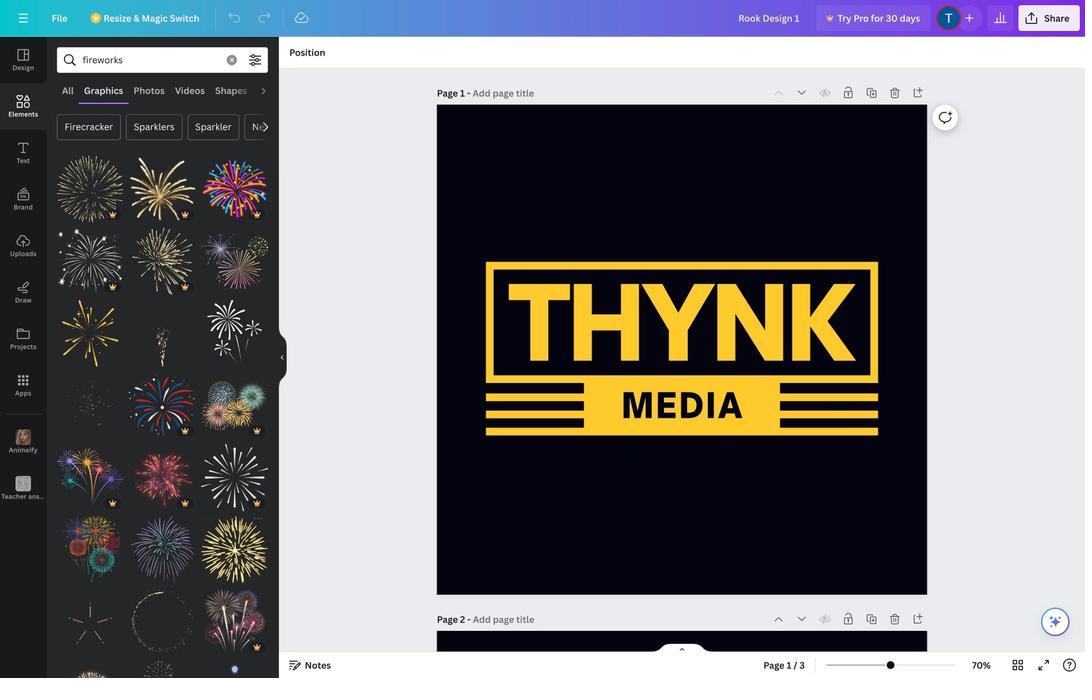 Task type: describe. For each thing, give the bounding box(es) containing it.
firework - new year element image
[[57, 444, 124, 511]]

firework image
[[129, 660, 196, 678]]

subtle handdrawn ganesh chaturthi firework explosion image
[[201, 516, 268, 583]]

textured monoline new year fireworks & frame firework image
[[57, 300, 124, 367]]

show pages image
[[651, 643, 713, 654]]

side panel tab list
[[0, 37, 47, 512]]

burst contour fireworks firecracker explosion pattern image
[[201, 444, 268, 511]]

firework explosion watercolor image
[[57, 660, 124, 678]]

watercolor fireworks explosion image
[[129, 156, 196, 223]]

fireworks realistic isolated image
[[201, 588, 268, 655]]

gradient firework image
[[129, 516, 196, 583]]



Task type: locate. For each thing, give the bounding box(es) containing it.
glowing gradient nye various hand drawn group firework image
[[201, 228, 268, 295]]

Page title text field
[[473, 613, 536, 626]]

0 vertical spatial fireworks image
[[57, 228, 124, 295]]

0 horizontal spatial firework explosion illustration image
[[57, 156, 124, 223]]

detailed storybook indian festival fireworks image
[[57, 516, 124, 583]]

1 vertical spatial firework explosion illustration image
[[129, 228, 196, 295]]

firework explosion illustration image
[[57, 156, 124, 223], [129, 228, 196, 295]]

group
[[57, 148, 124, 223], [129, 148, 196, 223], [201, 148, 268, 223], [57, 220, 124, 295], [129, 220, 196, 295], [201, 220, 268, 295], [201, 300, 268, 367], [129, 372, 196, 439], [201, 372, 268, 439], [57, 444, 124, 511], [129, 444, 196, 511], [201, 444, 268, 511], [201, 516, 268, 583], [57, 588, 124, 655], [129, 588, 196, 655], [201, 588, 268, 655], [201, 653, 268, 678], [57, 660, 124, 678], [129, 660, 196, 678]]

Page title text field
[[473, 87, 535, 99]]

fireworks image
[[57, 228, 124, 295], [201, 372, 268, 439]]

red firework explosion watercolor image
[[129, 444, 196, 511]]

1 vertical spatial fireworks image
[[201, 372, 268, 439]]

canva assistant image
[[1048, 614, 1063, 630]]

Search elements search field
[[83, 48, 219, 72]]

0 vertical spatial firework explosion illustration image
[[57, 156, 124, 223]]

1 horizontal spatial firework explosion illustration image
[[129, 228, 196, 295]]

4th of july firework image
[[129, 372, 196, 439]]

1 horizontal spatial fireworks image
[[201, 372, 268, 439]]

neon fireworks image
[[201, 156, 268, 223]]

main menu bar
[[0, 0, 1085, 37]]

0 horizontal spatial fireworks image
[[57, 228, 124, 295]]

Design title text field
[[728, 5, 811, 31]]

hide image
[[278, 326, 287, 388]]



Task type: vqa. For each thing, say whether or not it's contained in the screenshot.
search field
no



